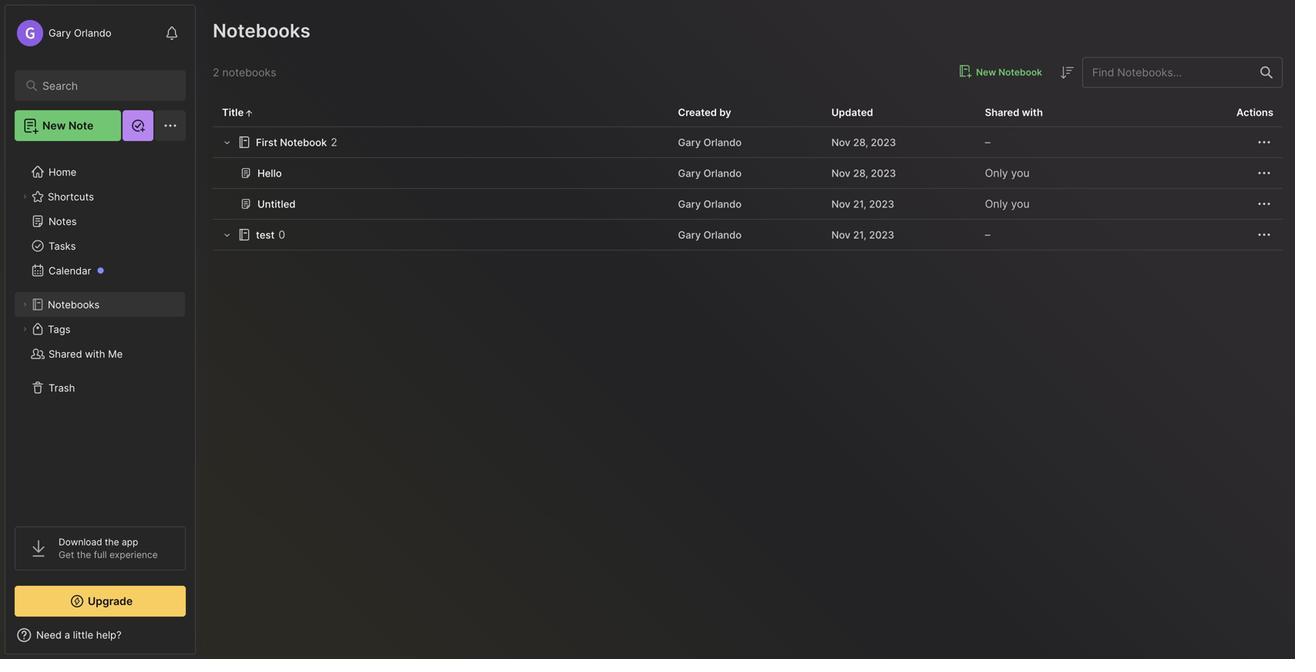 Task type: vqa. For each thing, say whether or not it's contained in the screenshot.
Only you corresponding to Nov 28, 2023
yes



Task type: describe. For each thing, give the bounding box(es) containing it.
WHAT'S NEW field
[[5, 623, 195, 648]]

new notebook button
[[957, 63, 1043, 82]]

tasks
[[49, 240, 76, 252]]

tags button
[[15, 317, 185, 342]]

arrow image for 0
[[221, 229, 233, 241]]

notebooks inside notebooks link
[[48, 299, 100, 311]]

gary for 'hello' row
[[678, 167, 701, 179]]

orlando for test row
[[704, 229, 742, 241]]

new note
[[42, 119, 94, 132]]

calendar button
[[15, 258, 185, 283]]

orlando for 'hello' row
[[704, 167, 742, 179]]

home link
[[15, 160, 186, 184]]

notebooks inside notebooks element
[[213, 19, 311, 42]]

updated
[[832, 106, 874, 118]]

arrow image for notebook
[[221, 137, 233, 148]]

nov 28, 2023 for only you
[[832, 167, 897, 179]]

notes
[[49, 215, 77, 227]]

nov for more actions icon
[[832, 167, 851, 179]]

notes link
[[15, 209, 185, 234]]

little
[[73, 629, 93, 641]]

more actions field for 'untitled' row
[[1256, 195, 1274, 213]]

a
[[65, 629, 70, 641]]

2023 for the first notebook row
[[871, 136, 897, 148]]

2023 for 'untitled' row
[[870, 198, 895, 210]]

gary for 'untitled' row
[[678, 198, 701, 210]]

notebooks link
[[15, 292, 185, 317]]

download the app get the full experience
[[59, 537, 158, 561]]

app
[[122, 537, 138, 548]]

updated button
[[823, 99, 976, 126]]

new for new note
[[42, 119, 66, 132]]

shared with me
[[49, 348, 123, 360]]

download
[[59, 537, 102, 548]]

notebook for first notebook 2
[[280, 136, 327, 148]]

calendar
[[49, 265, 91, 277]]

0
[[279, 228, 285, 241]]

test row
[[213, 220, 1283, 251]]

gary orlando for the first notebook row
[[678, 136, 742, 148]]

get
[[59, 550, 74, 561]]

title
[[222, 106, 244, 118]]

only for nov 21, 2023
[[986, 197, 1009, 211]]

gary for test row
[[678, 229, 701, 241]]

shortcuts button
[[15, 184, 185, 209]]

need
[[36, 629, 62, 641]]

more actions image for 2
[[1256, 133, 1274, 152]]

more actions image
[[1256, 164, 1274, 182]]

gary orlando for test row
[[678, 229, 742, 241]]

gary orlando inside account field
[[49, 27, 111, 39]]

trash
[[49, 382, 75, 394]]

gary orlando for 'hello' row
[[678, 167, 742, 179]]

gary inside account field
[[49, 27, 71, 39]]

actions
[[1237, 106, 1274, 118]]

note
[[69, 119, 94, 132]]

created
[[678, 106, 717, 118]]

home
[[49, 166, 77, 178]]

click to collapse image
[[195, 631, 206, 649]]

help?
[[96, 629, 122, 641]]

more actions field for the first notebook row
[[1256, 133, 1274, 152]]

trash link
[[15, 376, 185, 400]]

– for 2
[[986, 136, 991, 149]]

title button
[[213, 99, 669, 126]]

Find Notebooks… text field
[[1084, 60, 1252, 85]]

notebooks
[[222, 66, 276, 79]]

need a little help?
[[36, 629, 122, 641]]

upgrade
[[88, 595, 133, 608]]

first notebook row
[[213, 127, 1283, 158]]

row group inside notebooks element
[[213, 127, 1283, 251]]

nov for more actions image within 'untitled' row
[[832, 198, 851, 210]]

tags
[[48, 323, 71, 335]]

0 vertical spatial the
[[105, 537, 119, 548]]

created by
[[678, 106, 732, 118]]

shared with button
[[976, 99, 1130, 126]]

2 inside the first notebook row
[[331, 136, 337, 149]]

upgrade button
[[15, 586, 186, 617]]



Task type: locate. For each thing, give the bounding box(es) containing it.
0 vertical spatial only
[[986, 167, 1009, 180]]

gary orlando for 'untitled' row
[[678, 198, 742, 210]]

2 nov 21, 2023 from the top
[[832, 229, 895, 241]]

row group containing 2
[[213, 127, 1283, 251]]

1 vertical spatial the
[[77, 550, 91, 561]]

– inside test row
[[986, 228, 991, 241]]

tree inside main element
[[5, 150, 195, 513]]

1 nov 21, 2023 from the top
[[832, 198, 895, 210]]

orlando inside test row
[[704, 229, 742, 241]]

more actions image
[[1256, 133, 1274, 152], [1256, 195, 1274, 213], [1256, 226, 1274, 244]]

0 horizontal spatial notebook
[[280, 136, 327, 148]]

gary orlando inside test row
[[678, 229, 742, 241]]

2 left notebooks
[[213, 66, 219, 79]]

1 you from the top
[[1012, 167, 1030, 180]]

28,
[[854, 136, 869, 148], [854, 167, 869, 179]]

more actions field inside 'hello' row
[[1256, 164, 1274, 182]]

the up full
[[105, 537, 119, 548]]

3 more actions image from the top
[[1256, 226, 1274, 244]]

gary inside 'untitled' row
[[678, 198, 701, 210]]

2 28, from the top
[[854, 167, 869, 179]]

new notebook
[[977, 67, 1043, 78]]

nov for more actions image corresponding to 2
[[832, 136, 851, 148]]

1 nov 28, 2023 from the top
[[832, 136, 897, 148]]

1 more actions image from the top
[[1256, 133, 1274, 152]]

0 horizontal spatial the
[[77, 550, 91, 561]]

nov 28, 2023 inside the first notebook row
[[832, 136, 897, 148]]

2023 inside test row
[[870, 229, 895, 241]]

orlando down 'untitled' row
[[704, 229, 742, 241]]

More actions field
[[1256, 133, 1274, 152], [1256, 164, 1274, 182], [1256, 195, 1274, 213], [1256, 226, 1274, 244]]

0 vertical spatial only you
[[986, 167, 1030, 180]]

orlando inside the first notebook row
[[704, 136, 742, 148]]

1 only from the top
[[986, 167, 1009, 180]]

None search field
[[42, 76, 165, 95]]

none search field inside main element
[[42, 76, 165, 95]]

Sort field
[[1058, 63, 1077, 82]]

28, inside 'hello' row
[[854, 167, 869, 179]]

gary orlando up the search text box
[[49, 27, 111, 39]]

first
[[256, 136, 277, 148]]

2 more actions field from the top
[[1256, 164, 1274, 182]]

expand tags image
[[20, 325, 29, 334]]

0 vertical spatial nov 21, 2023
[[832, 198, 895, 210]]

arrow image left test
[[221, 229, 233, 241]]

new inside main element
[[42, 119, 66, 132]]

hello button
[[238, 165, 282, 181]]

2 you from the top
[[1012, 197, 1030, 211]]

Search text field
[[42, 79, 165, 93]]

1 horizontal spatial new
[[977, 67, 997, 78]]

0 vertical spatial nov 28, 2023
[[832, 136, 897, 148]]

actions button
[[1130, 99, 1283, 126]]

only you
[[986, 167, 1030, 180], [986, 197, 1030, 211]]

untitled
[[258, 198, 296, 210]]

main element
[[0, 0, 201, 659]]

you
[[1012, 167, 1030, 180], [1012, 197, 1030, 211]]

0 horizontal spatial 2
[[213, 66, 219, 79]]

orlando for 'untitled' row
[[704, 198, 742, 210]]

nov
[[832, 136, 851, 148], [832, 167, 851, 179], [832, 198, 851, 210], [832, 229, 851, 241]]

1 vertical spatial you
[[1012, 197, 1030, 211]]

hello
[[258, 167, 282, 179]]

nov 21, 2023 inside 'untitled' row
[[832, 198, 895, 210]]

notebook for new notebook
[[999, 67, 1043, 78]]

you for nov 28, 2023
[[1012, 167, 1030, 180]]

1 vertical spatial only you
[[986, 197, 1030, 211]]

orlando
[[74, 27, 111, 39], [704, 136, 742, 148], [704, 167, 742, 179], [704, 198, 742, 210], [704, 229, 742, 241]]

2023 for 'hello' row
[[871, 167, 897, 179]]

gary inside 'hello' row
[[678, 167, 701, 179]]

gary
[[49, 27, 71, 39], [678, 136, 701, 148], [678, 167, 701, 179], [678, 198, 701, 210], [678, 229, 701, 241]]

orlando inside 'untitled' row
[[704, 198, 742, 210]]

2
[[213, 66, 219, 79], [331, 136, 337, 149]]

2 notebooks
[[213, 66, 276, 79]]

1 vertical spatial –
[[986, 228, 991, 241]]

1 more actions field from the top
[[1256, 133, 1274, 152]]

gary for the first notebook row
[[678, 136, 701, 148]]

nov inside test row
[[832, 229, 851, 241]]

more actions image for 0
[[1256, 226, 1274, 244]]

1 arrow image from the top
[[221, 137, 233, 148]]

notebook up shared with
[[999, 67, 1043, 78]]

0 vertical spatial new
[[977, 67, 997, 78]]

arrow image
[[221, 137, 233, 148], [221, 229, 233, 241]]

tree
[[5, 150, 195, 513]]

new left note
[[42, 119, 66, 132]]

shared with me link
[[15, 342, 185, 366]]

21,
[[854, 198, 867, 210], [854, 229, 867, 241]]

2 nov from the top
[[832, 167, 851, 179]]

1 21, from the top
[[854, 198, 867, 210]]

nov 21, 2023 inside test row
[[832, 229, 895, 241]]

gary orlando down 'untitled' row
[[678, 229, 742, 241]]

1 vertical spatial 2
[[331, 136, 337, 149]]

only
[[986, 167, 1009, 180], [986, 197, 1009, 211]]

orlando down 'hello' row
[[704, 198, 742, 210]]

orlando inside account field
[[74, 27, 111, 39]]

gary orlando down created by
[[678, 136, 742, 148]]

test
[[256, 229, 275, 241]]

orlando for the first notebook row
[[704, 136, 742, 148]]

nov inside the first notebook row
[[832, 136, 851, 148]]

shared
[[986, 106, 1020, 118]]

gary orlando inside the first notebook row
[[678, 136, 742, 148]]

orlando inside 'hello' row
[[704, 167, 742, 179]]

only you inside 'hello' row
[[986, 167, 1030, 180]]

notebook right first in the left of the page
[[280, 136, 327, 148]]

notebooks
[[213, 19, 311, 42], [48, 299, 100, 311]]

more actions image inside 'untitled' row
[[1256, 195, 1274, 213]]

experience
[[109, 550, 158, 561]]

1 28, from the top
[[854, 136, 869, 148]]

gary orlando down 'hello' row
[[678, 198, 742, 210]]

new
[[977, 67, 997, 78], [42, 119, 66, 132]]

notebooks element
[[201, 0, 1296, 659]]

0 vertical spatial 2
[[213, 66, 219, 79]]

nov for 0 more actions image
[[832, 229, 851, 241]]

you for nov 21, 2023
[[1012, 197, 1030, 211]]

you inside 'untitled' row
[[1012, 197, 1030, 211]]

21, for only you
[[854, 198, 867, 210]]

test 0
[[256, 228, 285, 241]]

1 horizontal spatial the
[[105, 537, 119, 548]]

shortcuts
[[48, 191, 94, 203]]

0 horizontal spatial new
[[42, 119, 66, 132]]

2023 inside 'hello' row
[[871, 167, 897, 179]]

1 vertical spatial 21,
[[854, 229, 867, 241]]

– inside the first notebook row
[[986, 136, 991, 149]]

more actions field for test row
[[1256, 226, 1274, 244]]

2 only from the top
[[986, 197, 1009, 211]]

3 more actions field from the top
[[1256, 195, 1274, 213]]

nov 21, 2023
[[832, 198, 895, 210], [832, 229, 895, 241]]

orlando up the search text box
[[74, 27, 111, 39]]

sort options image
[[1058, 63, 1077, 82]]

me
[[108, 348, 123, 360]]

untitled row
[[213, 189, 1283, 220]]

1 horizontal spatial notebooks
[[213, 19, 311, 42]]

1 vertical spatial notebook
[[280, 136, 327, 148]]

0 vertical spatial you
[[1012, 167, 1030, 180]]

tree containing home
[[5, 150, 195, 513]]

nov 21, 2023 for only you
[[832, 198, 895, 210]]

nov inside 'hello' row
[[832, 167, 851, 179]]

arrow image inside test row
[[221, 229, 233, 241]]

orlando down by
[[704, 136, 742, 148]]

notebooks up notebooks
[[213, 19, 311, 42]]

28, for only you
[[854, 167, 869, 179]]

the down download
[[77, 550, 91, 561]]

shared
[[49, 348, 82, 360]]

created by button
[[669, 99, 823, 126]]

0 vertical spatial notebook
[[999, 67, 1043, 78]]

2023 for test row
[[870, 229, 895, 241]]

tasks button
[[15, 234, 185, 258]]

new up shared
[[977, 67, 997, 78]]

2 – from the top
[[986, 228, 991, 241]]

by
[[720, 106, 732, 118]]

only for nov 28, 2023
[[986, 167, 1009, 180]]

0 vertical spatial –
[[986, 136, 991, 149]]

new for new notebook
[[977, 67, 997, 78]]

gary orlando down the first notebook row
[[678, 167, 742, 179]]

1 vertical spatial new
[[42, 119, 66, 132]]

gary orlando inside 'hello' row
[[678, 167, 742, 179]]

with
[[1022, 106, 1044, 118]]

1 – from the top
[[986, 136, 991, 149]]

28, for –
[[854, 136, 869, 148]]

untitled button
[[238, 196, 296, 212]]

1 vertical spatial nov 28, 2023
[[832, 167, 897, 179]]

nov 21, 2023 for –
[[832, 229, 895, 241]]

first notebook 2
[[256, 136, 337, 149]]

hello row
[[213, 158, 1283, 189]]

you inside 'hello' row
[[1012, 167, 1030, 180]]

only inside 'hello' row
[[986, 167, 1009, 180]]

4 more actions field from the top
[[1256, 226, 1274, 244]]

2 nov 28, 2023 from the top
[[832, 167, 897, 179]]

notebooks up tags
[[48, 299, 100, 311]]

2023
[[871, 136, 897, 148], [871, 167, 897, 179], [870, 198, 895, 210], [870, 229, 895, 241]]

notebook inside first notebook 2
[[280, 136, 327, 148]]

1 nov from the top
[[832, 136, 851, 148]]

full
[[94, 550, 107, 561]]

notebook inside button
[[999, 67, 1043, 78]]

0 vertical spatial arrow image
[[221, 137, 233, 148]]

more actions field inside the first notebook row
[[1256, 133, 1274, 152]]

with
[[85, 348, 105, 360]]

2023 inside 'untitled' row
[[870, 198, 895, 210]]

nov 28, 2023 inside 'hello' row
[[832, 167, 897, 179]]

2 vertical spatial more actions image
[[1256, 226, 1274, 244]]

1 vertical spatial nov 21, 2023
[[832, 229, 895, 241]]

shared with
[[986, 106, 1044, 118]]

1 horizontal spatial 2
[[331, 136, 337, 149]]

gary orlando
[[49, 27, 111, 39], [678, 136, 742, 148], [678, 167, 742, 179], [678, 198, 742, 210], [678, 229, 742, 241]]

3 nov from the top
[[832, 198, 851, 210]]

–
[[986, 136, 991, 149], [986, 228, 991, 241]]

only you for nov 28, 2023
[[986, 167, 1030, 180]]

more actions field inside 'untitled' row
[[1256, 195, 1274, 213]]

0 vertical spatial 21,
[[854, 198, 867, 210]]

28, inside the first notebook row
[[854, 136, 869, 148]]

21, inside 'untitled' row
[[854, 198, 867, 210]]

2 right first in the left of the page
[[331, 136, 337, 149]]

expand notebooks image
[[20, 300, 29, 309]]

more actions field inside test row
[[1256, 226, 1274, 244]]

0 vertical spatial more actions image
[[1256, 133, 1274, 152]]

more actions field for 'hello' row
[[1256, 164, 1274, 182]]

arrow image inside the first notebook row
[[221, 137, 233, 148]]

4 nov from the top
[[832, 229, 851, 241]]

orlando down the first notebook row
[[704, 167, 742, 179]]

the
[[105, 537, 119, 548], [77, 550, 91, 561]]

2023 inside the first notebook row
[[871, 136, 897, 148]]

only you for nov 21, 2023
[[986, 197, 1030, 211]]

1 vertical spatial only
[[986, 197, 1009, 211]]

gary inside the first notebook row
[[678, 136, 701, 148]]

0 vertical spatial 28,
[[854, 136, 869, 148]]

only inside 'untitled' row
[[986, 197, 1009, 211]]

2 only you from the top
[[986, 197, 1030, 211]]

21, inside test row
[[854, 229, 867, 241]]

0 vertical spatial notebooks
[[213, 19, 311, 42]]

row group
[[213, 127, 1283, 251]]

nov 28, 2023 for –
[[832, 136, 897, 148]]

1 vertical spatial more actions image
[[1256, 195, 1274, 213]]

gary inside test row
[[678, 229, 701, 241]]

arrow image down title
[[221, 137, 233, 148]]

2 more actions image from the top
[[1256, 195, 1274, 213]]

21, for –
[[854, 229, 867, 241]]

1 only you from the top
[[986, 167, 1030, 180]]

nov inside 'untitled' row
[[832, 198, 851, 210]]

1 vertical spatial notebooks
[[48, 299, 100, 311]]

Account field
[[15, 18, 111, 49]]

2 21, from the top
[[854, 229, 867, 241]]

1 vertical spatial 28,
[[854, 167, 869, 179]]

1 vertical spatial arrow image
[[221, 229, 233, 241]]

– for 0
[[986, 228, 991, 241]]

new inside button
[[977, 67, 997, 78]]

notebook
[[999, 67, 1043, 78], [280, 136, 327, 148]]

gary orlando inside 'untitled' row
[[678, 198, 742, 210]]

nov 28, 2023
[[832, 136, 897, 148], [832, 167, 897, 179]]

2 arrow image from the top
[[221, 229, 233, 241]]

1 horizontal spatial notebook
[[999, 67, 1043, 78]]

only you inside 'untitled' row
[[986, 197, 1030, 211]]

0 horizontal spatial notebooks
[[48, 299, 100, 311]]



